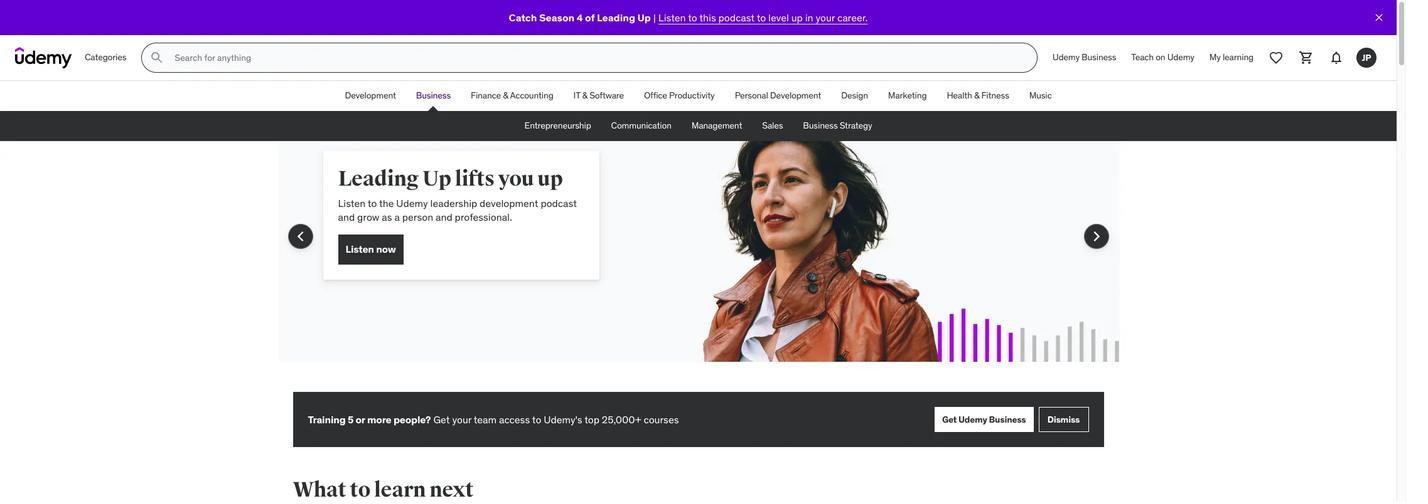 Task type: locate. For each thing, give the bounding box(es) containing it.
music link
[[1019, 81, 1062, 111]]

finance & accounting link
[[461, 81, 564, 111]]

get udemy business
[[942, 414, 1026, 425]]

0 vertical spatial your
[[816, 11, 835, 24]]

accounting
[[510, 90, 553, 101]]

listen right |
[[658, 11, 686, 24]]

podcast right this
[[719, 11, 755, 24]]

1 vertical spatial leading
[[338, 166, 419, 192]]

& right finance at the left of the page
[[503, 90, 508, 101]]

the
[[379, 197, 394, 210]]

1 horizontal spatial up
[[791, 11, 803, 24]]

2 horizontal spatial &
[[974, 90, 980, 101]]

0 horizontal spatial and
[[338, 211, 355, 224]]

0 horizontal spatial leading
[[338, 166, 419, 192]]

1 vertical spatial your
[[452, 414, 472, 426]]

1 horizontal spatial your
[[816, 11, 835, 24]]

person
[[402, 211, 433, 224]]

this
[[700, 11, 716, 24]]

to left this
[[688, 11, 697, 24]]

business link
[[406, 81, 461, 111]]

personal development link
[[725, 81, 831, 111]]

health & fitness
[[947, 90, 1009, 101]]

personal
[[735, 90, 768, 101]]

0 horizontal spatial &
[[503, 90, 508, 101]]

udemy's
[[544, 414, 582, 426]]

carousel element
[[278, 111, 1119, 392]]

leading right of
[[597, 11, 635, 24]]

1 horizontal spatial up
[[638, 11, 651, 24]]

in
[[805, 11, 813, 24]]

2 development from the left
[[770, 90, 821, 101]]

shopping cart with 0 items image
[[1299, 50, 1314, 65]]

close image
[[1373, 11, 1386, 24]]

podcast
[[719, 11, 755, 24], [541, 197, 577, 210]]

and left "grow"
[[338, 211, 355, 224]]

1 vertical spatial up
[[423, 166, 451, 192]]

1 horizontal spatial get
[[942, 414, 957, 425]]

communication
[[611, 120, 672, 131]]

finance
[[471, 90, 501, 101]]

dismiss
[[1048, 414, 1080, 425]]

and
[[338, 211, 355, 224], [436, 211, 452, 224]]

up inside the leading up lifts you up listen to the udemy leadership development podcast and grow as a person and professional.
[[538, 166, 563, 192]]

your
[[816, 11, 835, 24], [452, 414, 472, 426]]

1 vertical spatial up
[[538, 166, 563, 192]]

1 and from the left
[[338, 211, 355, 224]]

your left team
[[452, 414, 472, 426]]

or
[[356, 414, 365, 426]]

listen to this podcast to level up in your career. link
[[658, 11, 868, 24]]

my
[[1210, 52, 1221, 63]]

0 vertical spatial listen
[[658, 11, 686, 24]]

get
[[433, 414, 450, 426], [942, 414, 957, 425]]

listen inside the leading up lifts you up listen to the udemy leadership development podcast and grow as a person and professional.
[[338, 197, 366, 210]]

design link
[[831, 81, 878, 111]]

3 & from the left
[[974, 90, 980, 101]]

business left the strategy at the right
[[803, 120, 838, 131]]

categories button
[[77, 43, 134, 73]]

& for fitness
[[974, 90, 980, 101]]

lifts
[[455, 166, 495, 192]]

up right the you on the left top of page
[[538, 166, 563, 192]]

up
[[638, 11, 651, 24], [423, 166, 451, 192]]

on
[[1156, 52, 1166, 63]]

music
[[1029, 90, 1052, 101]]

&
[[503, 90, 508, 101], [582, 90, 588, 101], [974, 90, 980, 101]]

4
[[577, 11, 583, 24]]

0 horizontal spatial up
[[538, 166, 563, 192]]

your right in
[[816, 11, 835, 24]]

0 vertical spatial leading
[[597, 11, 635, 24]]

sales
[[762, 120, 783, 131]]

up left in
[[791, 11, 803, 24]]

1 vertical spatial podcast
[[541, 197, 577, 210]]

udemy business link
[[1045, 43, 1124, 73]]

entrepreneurship link
[[515, 111, 601, 141]]

udemy inside get udemy business link
[[959, 414, 987, 425]]

listen
[[658, 11, 686, 24], [338, 197, 366, 210], [346, 243, 374, 256]]

of
[[585, 11, 595, 24]]

teach on udemy link
[[1124, 43, 1202, 73]]

to left the on the left of the page
[[368, 197, 377, 210]]

business left the dismiss
[[989, 414, 1026, 425]]

podcast inside the leading up lifts you up listen to the udemy leadership development podcast and grow as a person and professional.
[[541, 197, 577, 210]]

1 & from the left
[[503, 90, 508, 101]]

office productivity
[[644, 90, 715, 101]]

0 vertical spatial podcast
[[719, 11, 755, 24]]

0 horizontal spatial development
[[345, 90, 396, 101]]

0 horizontal spatial podcast
[[541, 197, 577, 210]]

next image
[[1086, 227, 1107, 247]]

development
[[480, 197, 538, 210]]

level
[[768, 11, 789, 24]]

now
[[376, 243, 396, 256]]

grow
[[357, 211, 379, 224]]

up left |
[[638, 11, 651, 24]]

listen left now
[[346, 243, 374, 256]]

wishlist image
[[1269, 50, 1284, 65]]

previous image
[[290, 227, 310, 247]]

communication link
[[601, 111, 682, 141]]

to left level
[[757, 11, 766, 24]]

leading up the on the left of the page
[[338, 166, 419, 192]]

a
[[395, 211, 400, 224]]

to
[[688, 11, 697, 24], [757, 11, 766, 24], [368, 197, 377, 210], [532, 414, 541, 426]]

leading up lifts you up listen to the udemy leadership development podcast and grow as a person and professional.
[[338, 166, 577, 224]]

up up the leadership
[[423, 166, 451, 192]]

listen now
[[346, 243, 396, 256]]

it
[[574, 90, 580, 101]]

& right it
[[582, 90, 588, 101]]

professional.
[[455, 211, 512, 224]]

0 horizontal spatial up
[[423, 166, 451, 192]]

1 horizontal spatial &
[[582, 90, 588, 101]]

submit search image
[[150, 50, 165, 65]]

podcast right "development"
[[541, 197, 577, 210]]

& right health
[[974, 90, 980, 101]]

leading
[[597, 11, 635, 24], [338, 166, 419, 192]]

office productivity link
[[634, 81, 725, 111]]

listen now link
[[338, 235, 404, 265]]

and down the leadership
[[436, 211, 452, 224]]

catch season 4 of leading up | listen to this podcast to level up in your career.
[[509, 11, 868, 24]]

Search for anything text field
[[172, 47, 1022, 68]]

season
[[539, 11, 575, 24]]

1 horizontal spatial and
[[436, 211, 452, 224]]

listen up "grow"
[[338, 197, 366, 210]]

1 horizontal spatial leading
[[597, 11, 635, 24]]

udemy image
[[15, 47, 72, 68]]

2 & from the left
[[582, 90, 588, 101]]

1 vertical spatial listen
[[338, 197, 366, 210]]

development
[[345, 90, 396, 101], [770, 90, 821, 101]]

sales link
[[752, 111, 793, 141]]

up
[[791, 11, 803, 24], [538, 166, 563, 192]]

5
[[348, 414, 354, 426]]

health
[[947, 90, 972, 101]]

business left finance at the left of the page
[[416, 90, 451, 101]]

1 horizontal spatial development
[[770, 90, 821, 101]]



Task type: vqa. For each thing, say whether or not it's contained in the screenshot.
of
yes



Task type: describe. For each thing, give the bounding box(es) containing it.
business strategy
[[803, 120, 872, 131]]

teach on udemy
[[1131, 52, 1195, 63]]

my learning link
[[1202, 43, 1261, 73]]

my learning
[[1210, 52, 1254, 63]]

top
[[585, 414, 600, 426]]

|
[[653, 11, 656, 24]]

entrepreneurship
[[525, 120, 591, 131]]

people?
[[394, 414, 431, 426]]

1 development from the left
[[345, 90, 396, 101]]

finance & accounting
[[471, 90, 553, 101]]

get udemy business link
[[935, 407, 1034, 433]]

office
[[644, 90, 667, 101]]

team
[[474, 414, 497, 426]]

business strategy link
[[793, 111, 882, 141]]

design
[[841, 90, 868, 101]]

development link
[[335, 81, 406, 111]]

teach
[[1131, 52, 1154, 63]]

notifications image
[[1329, 50, 1344, 65]]

categories
[[85, 52, 126, 63]]

career.
[[837, 11, 868, 24]]

jp
[[1362, 52, 1371, 63]]

up inside the leading up lifts you up listen to the udemy leadership development podcast and grow as a person and professional.
[[423, 166, 451, 192]]

& for software
[[582, 90, 588, 101]]

more
[[367, 414, 391, 426]]

management
[[692, 120, 742, 131]]

1 horizontal spatial podcast
[[719, 11, 755, 24]]

training
[[308, 414, 346, 426]]

access
[[499, 414, 530, 426]]

dismiss button
[[1039, 407, 1089, 433]]

udemy business
[[1053, 52, 1116, 63]]

as
[[382, 211, 392, 224]]

learning
[[1223, 52, 1254, 63]]

software
[[590, 90, 624, 101]]

leadership
[[430, 197, 477, 210]]

fitness
[[982, 90, 1009, 101]]

strategy
[[840, 120, 872, 131]]

leading inside the leading up lifts you up listen to the udemy leadership development podcast and grow as a person and professional.
[[338, 166, 419, 192]]

udemy inside udemy business link
[[1053, 52, 1080, 63]]

training 5 or more people? get your team access to udemy's top 25,000+ courses
[[308, 414, 679, 426]]

2 and from the left
[[436, 211, 452, 224]]

marketing
[[888, 90, 927, 101]]

catch
[[509, 11, 537, 24]]

& for accounting
[[503, 90, 508, 101]]

to right access
[[532, 414, 541, 426]]

courses
[[644, 414, 679, 426]]

2 vertical spatial listen
[[346, 243, 374, 256]]

business left teach at the right top
[[1082, 52, 1116, 63]]

jp link
[[1352, 43, 1382, 73]]

to inside the leading up lifts you up listen to the udemy leadership development podcast and grow as a person and professional.
[[368, 197, 377, 210]]

personal development
[[735, 90, 821, 101]]

0 vertical spatial up
[[791, 11, 803, 24]]

0 horizontal spatial get
[[433, 414, 450, 426]]

you
[[498, 166, 534, 192]]

health & fitness link
[[937, 81, 1019, 111]]

management link
[[682, 111, 752, 141]]

25,000+
[[602, 414, 641, 426]]

productivity
[[669, 90, 715, 101]]

udemy inside the leading up lifts you up listen to the udemy leadership development podcast and grow as a person and professional.
[[396, 197, 428, 210]]

marketing link
[[878, 81, 937, 111]]

0 vertical spatial up
[[638, 11, 651, 24]]

it & software link
[[564, 81, 634, 111]]

0 horizontal spatial your
[[452, 414, 472, 426]]

udemy inside 'teach on udemy' link
[[1168, 52, 1195, 63]]

it & software
[[574, 90, 624, 101]]



